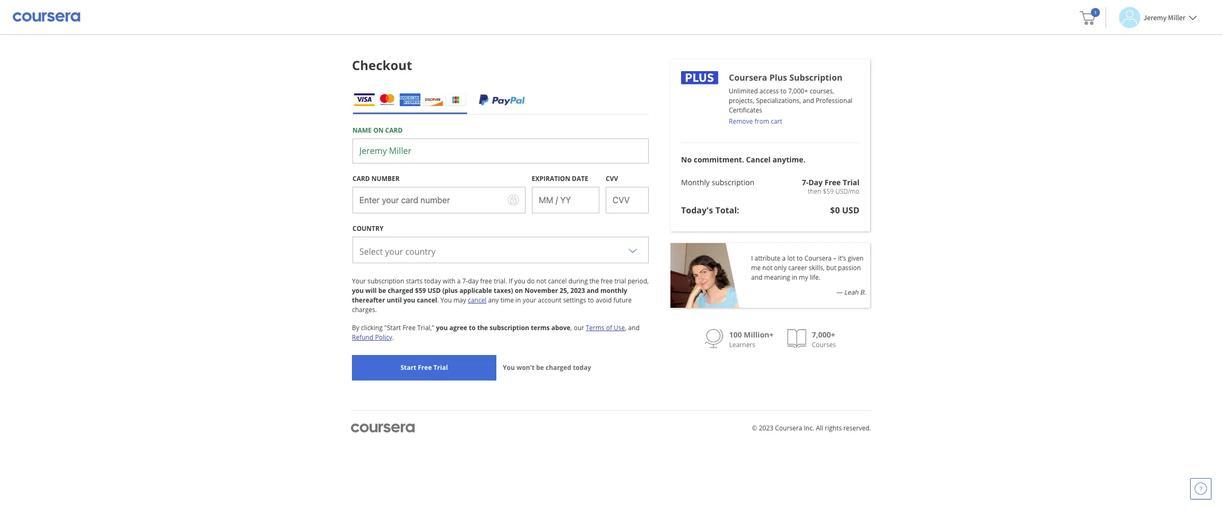 Task type: describe. For each thing, give the bounding box(es) containing it.
inc.
[[804, 424, 814, 433]]

skills,
[[809, 263, 825, 272]]

date
[[572, 174, 588, 183]]

the inside by clicking "start free trial," you agree to the subscription terms above , our terms of use , and refund policy .
[[477, 323, 488, 332]]

free inside start free trial button
[[418, 363, 432, 372]]

jeremy miller
[[1144, 12, 1185, 22]]

$0 usd
[[830, 204, 860, 216]]

7,000+ inside 7,000+ courses
[[812, 330, 835, 340]]

miller
[[1168, 12, 1185, 22]]

no
[[681, 154, 692, 165]]

0 vertical spatial usd
[[835, 187, 848, 196]]

100
[[729, 330, 742, 340]]

if
[[509, 277, 513, 286]]

0 horizontal spatial 7-
[[462, 277, 468, 286]]

number
[[372, 174, 400, 183]]

7,000+ inside coursera plus subscription unlimited access to 7,000+ courses, projects, specializations, and professional certificates remove from cart
[[788, 87, 808, 96]]

/mo
[[848, 187, 860, 196]]

remove from cart link
[[729, 117, 782, 126]]

1 vertical spatial a
[[457, 277, 461, 286]]

any
[[488, 296, 499, 305]]

start free trial
[[401, 363, 448, 372]]

2023 inside (plus applicable taxes) on november 25, 2023 and monthly thereafter until you cancel
[[570, 286, 585, 295]]

country
[[353, 224, 384, 233]]

7,000+ courses
[[812, 330, 836, 349]]

your subscription starts today with a 7-day free trial. if you do not cancel during the free trial period,
[[352, 277, 649, 286]]

rights
[[825, 424, 842, 433]]

0 horizontal spatial your
[[385, 246, 403, 258]]

from
[[755, 117, 769, 126]]

1 horizontal spatial today
[[573, 363, 591, 372]]

0 horizontal spatial $59
[[415, 286, 426, 295]]

during
[[568, 277, 588, 286]]

to inside coursera plus subscription unlimited access to 7,000+ courses, projects, specializations, and professional certificates remove from cart
[[781, 87, 787, 96]]

0 vertical spatial $59
[[823, 187, 834, 196]]

free inside by clicking "start free trial," you agree to the subscription terms above , our terms of use , and refund policy .
[[403, 323, 416, 332]]

of
[[606, 323, 612, 332]]

2 horizontal spatial cancel
[[548, 277, 567, 286]]

today's
[[681, 204, 713, 216]]

© 2023 coursera inc. all rights reserved.
[[752, 424, 871, 433]]

coursera inside coursera plus subscription unlimited access to 7,000+ courses, projects, specializations, and professional certificates remove from cart
[[729, 72, 767, 83]]

then $59 usd /mo
[[808, 187, 860, 196]]

passion
[[838, 263, 861, 272]]

(plus applicable taxes) on november 25, 2023 and monthly thereafter until you cancel
[[352, 286, 627, 305]]

1 horizontal spatial cancel
[[468, 296, 487, 305]]

0 vertical spatial you
[[440, 296, 452, 305]]

day
[[468, 277, 479, 286]]

©
[[752, 424, 757, 433]]

all
[[816, 424, 823, 433]]

charged for $59
[[388, 286, 413, 295]]

terms
[[586, 323, 604, 332]]

it's
[[838, 254, 846, 263]]

thereafter
[[352, 296, 385, 305]]

remove
[[729, 117, 753, 126]]

time
[[500, 296, 514, 305]]

terms
[[531, 323, 550, 332]]

trial,"
[[417, 323, 434, 332]]

and inside by clicking "start free trial," you agree to the subscription terms above , our terms of use , and refund policy .
[[628, 323, 640, 332]]

period,
[[628, 277, 649, 286]]

million+
[[744, 330, 774, 340]]

to inside "any time in your account settings to avoid future charges."
[[588, 296, 594, 305]]

to inside by clicking "start free trial," you agree to the subscription terms above , our terms of use , and refund policy .
[[469, 323, 476, 332]]

trial inside button
[[434, 363, 448, 372]]

no commitment. cancel anytime.
[[681, 154, 806, 165]]

name
[[353, 126, 372, 135]]

1 vertical spatial coursera image
[[351, 424, 414, 433]]

monthly subscription
[[681, 177, 754, 187]]

1 vertical spatial usd
[[842, 204, 860, 216]]

me
[[751, 263, 761, 272]]

specializations,
[[756, 96, 801, 105]]

country
[[405, 246, 436, 258]]

monthly
[[600, 286, 627, 295]]

refund policy link
[[352, 333, 392, 342]]

0 horizontal spatial card
[[353, 174, 370, 183]]

be for won't
[[536, 363, 544, 372]]

attribute
[[755, 254, 781, 263]]

to inside i attribute a lot to coursera – it's given me not only career skills, but passion and meaning in my life.
[[797, 254, 803, 263]]

a inside i attribute a lot to coursera – it's given me not only career skills, but passion and meaning in my life.
[[782, 254, 786, 263]]

you down your
[[352, 286, 364, 295]]

1 vertical spatial 2023
[[759, 424, 773, 433]]

subscription inside by clicking "start free trial," you agree to the subscription terms above , our terms of use , and refund policy .
[[490, 323, 529, 332]]

only
[[774, 263, 787, 272]]

november
[[525, 286, 558, 295]]

above
[[551, 323, 571, 332]]

will
[[365, 286, 377, 295]]

but
[[826, 263, 836, 272]]

jeremy
[[1144, 12, 1167, 22]]

courses
[[812, 340, 836, 349]]

trial.
[[494, 277, 507, 286]]

cancel link
[[468, 296, 487, 305]]

you will be charged $59 usd
[[352, 286, 441, 295]]

meaning
[[764, 273, 790, 282]]

$0
[[830, 204, 840, 216]]

cvv
[[606, 174, 618, 183]]

discover image
[[423, 94, 443, 106]]

and inside i attribute a lot to coursera – it's given me not only career skills, but passion and meaning in my life.
[[751, 273, 763, 282]]

and inside (plus applicable taxes) on november 25, 2023 and monthly thereafter until you cancel
[[587, 286, 599, 295]]

start free trial button
[[352, 355, 496, 381]]

certificates
[[729, 106, 762, 115]]

account
[[538, 296, 561, 305]]

reserved.
[[843, 424, 871, 433]]

any time in your account settings to avoid future charges.
[[352, 296, 632, 314]]

not inside i attribute a lot to coursera – it's given me not only career skills, but passion and meaning in my life.
[[762, 263, 772, 272]]

(plus
[[442, 286, 458, 295]]

name on card
[[353, 126, 403, 135]]

you inside by clicking "start free trial," you agree to the subscription terms above , our terms of use , and refund policy .
[[436, 323, 448, 332]]

in inside "any time in your account settings to avoid future charges."
[[515, 296, 521, 305]]

site metric image for 100
[[705, 329, 724, 348]]

1 horizontal spatial trial
[[843, 177, 860, 187]]

—
[[836, 288, 842, 297]]

in inside i attribute a lot to coursera – it's given me not only career skills, but passion and meaning in my life.
[[792, 273, 797, 282]]

jeremy miller button
[[1105, 7, 1197, 28]]

100 million+ learners
[[729, 330, 774, 349]]

starts
[[406, 277, 423, 286]]

tab list inside checkout main content
[[353, 85, 649, 114]]

b.
[[860, 288, 866, 297]]

career
[[788, 263, 807, 272]]

1 horizontal spatial the
[[589, 277, 599, 286]]

won't
[[517, 363, 535, 372]]

help center image
[[1195, 483, 1207, 495]]

trial
[[614, 277, 626, 286]]



Task type: locate. For each thing, give the bounding box(es) containing it.
1 horizontal spatial not
[[762, 263, 772, 272]]

lot
[[787, 254, 795, 263]]

1 horizontal spatial in
[[792, 273, 797, 282]]

today
[[424, 277, 441, 286], [573, 363, 591, 372]]

0 horizontal spatial charged
[[388, 286, 413, 295]]

1 horizontal spatial card
[[385, 126, 403, 135]]

0 vertical spatial card
[[385, 126, 403, 135]]

cart
[[771, 117, 782, 126]]

0 horizontal spatial coursera image
[[13, 9, 80, 26]]

day
[[808, 177, 823, 187]]

until
[[387, 296, 402, 305]]

7,000+ up specializations,
[[788, 87, 808, 96]]

start
[[401, 363, 416, 372]]

1 horizontal spatial $59
[[823, 187, 834, 196]]

0 vertical spatial coursera
[[729, 72, 767, 83]]

trial up $0 usd
[[843, 177, 860, 187]]

,
[[571, 323, 572, 332], [625, 323, 627, 332]]

my
[[799, 273, 808, 282]]

subscription down no commitment. cancel anytime.
[[712, 177, 754, 187]]

shopping cart: 1 item image
[[1080, 8, 1100, 25]]

1 horizontal spatial coursera
[[775, 424, 802, 433]]

coursera up unlimited
[[729, 72, 767, 83]]

1 , from the left
[[571, 323, 572, 332]]

. left may
[[437, 296, 439, 305]]

confirm payment details element
[[352, 54, 412, 76]]

1 vertical spatial on
[[515, 286, 523, 295]]

trial
[[843, 177, 860, 187], [434, 363, 448, 372]]

and up 'avoid'
[[587, 286, 599, 295]]

paypal image
[[478, 94, 526, 106]]

our
[[574, 323, 584, 332]]

1 horizontal spatial charged
[[546, 363, 571, 372]]

1 horizontal spatial be
[[536, 363, 544, 372]]

0 horizontal spatial subscription
[[368, 277, 404, 286]]

charged up until
[[388, 286, 413, 295]]

0 horizontal spatial coursera
[[729, 72, 767, 83]]

jcb image
[[445, 94, 466, 106]]

1 vertical spatial you
[[503, 363, 515, 372]]

0 horizontal spatial be
[[378, 286, 386, 295]]

to left 'avoid'
[[588, 296, 594, 305]]

. inside by clicking "start free trial," you agree to the subscription terms above , our terms of use , and refund policy .
[[392, 333, 394, 342]]

0 horizontal spatial cancel
[[417, 296, 437, 305]]

today left with
[[424, 277, 441, 286]]

expiration
[[532, 174, 570, 183]]

1 horizontal spatial coursera image
[[351, 424, 414, 433]]

on right the name
[[373, 126, 384, 135]]

1 vertical spatial today
[[573, 363, 591, 372]]

card number
[[353, 174, 400, 183]]

site metric image for 7,000+
[[787, 329, 807, 348]]

$59 down the starts
[[415, 286, 426, 295]]

you right if
[[514, 277, 525, 286]]

unlimited
[[729, 87, 758, 96]]

use
[[614, 323, 625, 332]]

7,000+ up courses
[[812, 330, 835, 340]]

0 vertical spatial on
[[373, 126, 384, 135]]

2023 right ©
[[759, 424, 773, 433]]

1 vertical spatial 7,000+
[[812, 330, 835, 340]]

monthly
[[681, 177, 710, 187]]

charged for today
[[546, 363, 571, 372]]

cancel down the applicable
[[468, 296, 487, 305]]

american express image
[[400, 94, 420, 106]]

1 vertical spatial .
[[392, 333, 394, 342]]

2 site metric image from the left
[[787, 329, 807, 348]]

. down "start
[[392, 333, 394, 342]]

1 vertical spatial not
[[536, 277, 546, 286]]

subscription
[[712, 177, 754, 187], [368, 277, 404, 286], [490, 323, 529, 332]]

visa image
[[354, 94, 375, 106]]

free right day
[[480, 277, 492, 286]]

0 horizontal spatial you
[[440, 296, 452, 305]]

0 vertical spatial subscription
[[712, 177, 754, 187]]

1 horizontal spatial ,
[[625, 323, 627, 332]]

mastercard image
[[377, 94, 398, 106]]

select your country
[[359, 246, 436, 258]]

you right trial," at the bottom of the page
[[436, 323, 448, 332]]

1 horizontal spatial .
[[437, 296, 439, 305]]

and inside coursera plus subscription unlimited access to 7,000+ courses, projects, specializations, and professional certificates remove from cart
[[803, 96, 814, 105]]

given
[[848, 254, 864, 263]]

by
[[352, 323, 359, 332]]

2 vertical spatial usd
[[428, 286, 441, 295]]

coursera image
[[13, 9, 80, 26], [351, 424, 414, 433]]

commitment.
[[694, 154, 744, 165]]

do
[[527, 277, 535, 286]]

2 free from the left
[[601, 277, 613, 286]]

site metric image
[[705, 329, 724, 348], [787, 329, 807, 348]]

1 free from the left
[[480, 277, 492, 286]]

0 horizontal spatial site metric image
[[705, 329, 724, 348]]

coursera plus subscription unlimited access to 7,000+ courses, projects, specializations, and professional certificates remove from cart
[[729, 72, 852, 126]]

in
[[792, 273, 797, 282], [515, 296, 521, 305]]

0 vertical spatial in
[[792, 273, 797, 282]]

0 vertical spatial a
[[782, 254, 786, 263]]

1 vertical spatial subscription
[[368, 277, 404, 286]]

lock image
[[507, 194, 519, 206]]

trial right start
[[434, 363, 448, 372]]

by clicking "start free trial," you agree to the subscription terms above , our terms of use , and refund policy .
[[352, 323, 640, 342]]

on right taxes)
[[515, 286, 523, 295]]

projects,
[[729, 96, 754, 105]]

cancel inside (plus applicable taxes) on november 25, 2023 and monthly thereafter until you cancel
[[417, 296, 437, 305]]

in left the my
[[792, 273, 797, 282]]

chevron down image
[[626, 244, 639, 257]]

be right won't
[[536, 363, 544, 372]]

0 vertical spatial 7-
[[802, 177, 808, 187]]

0 horizontal spatial free
[[403, 323, 416, 332]]

0 horizontal spatial today
[[424, 277, 441, 286]]

usd
[[835, 187, 848, 196], [842, 204, 860, 216], [428, 286, 441, 295]]

1 vertical spatial in
[[515, 296, 521, 305]]

card left number
[[353, 174, 370, 183]]

tab list
[[353, 85, 649, 114]]

1 vertical spatial be
[[536, 363, 544, 372]]

0 vertical spatial be
[[378, 286, 386, 295]]

, left the "our"
[[571, 323, 572, 332]]

coursera left inc.
[[775, 424, 802, 433]]

0 horizontal spatial .
[[392, 333, 394, 342]]

coursera inside i attribute a lot to coursera – it's given me not only career skills, but passion and meaning in my life.
[[804, 254, 832, 263]]

1 horizontal spatial 2023
[[759, 424, 773, 433]]

1 horizontal spatial free
[[601, 277, 613, 286]]

professional
[[816, 96, 852, 105]]

on
[[373, 126, 384, 135], [515, 286, 523, 295]]

with
[[443, 277, 455, 286]]

0 vertical spatial free
[[825, 177, 841, 187]]

your right select
[[385, 246, 403, 258]]

the
[[589, 277, 599, 286], [477, 323, 488, 332]]

1 horizontal spatial you
[[503, 363, 515, 372]]

subscription for your
[[368, 277, 404, 286]]

access
[[760, 87, 779, 96]]

site metric image left 100 at the right
[[705, 329, 724, 348]]

0 horizontal spatial 2023
[[570, 286, 585, 295]]

clicking
[[361, 323, 383, 332]]

usd left (plus
[[428, 286, 441, 295]]

2 , from the left
[[625, 323, 627, 332]]

0 horizontal spatial free
[[480, 277, 492, 286]]

0 vertical spatial 2023
[[570, 286, 585, 295]]

1 horizontal spatial your
[[523, 296, 536, 305]]

subscription
[[789, 72, 843, 83]]

1 vertical spatial the
[[477, 323, 488, 332]]

$59 right then at right top
[[823, 187, 834, 196]]

refund
[[352, 333, 373, 342]]

to right lot
[[797, 254, 803, 263]]

free right day
[[825, 177, 841, 187]]

usd right $0
[[842, 204, 860, 216]]

and right use
[[628, 323, 640, 332]]

plus
[[769, 72, 787, 83]]

settings
[[563, 296, 586, 305]]

today down the "our"
[[573, 363, 591, 372]]

avoid
[[596, 296, 612, 305]]

0 vertical spatial .
[[437, 296, 439, 305]]

cancel down the starts
[[417, 296, 437, 305]]

your down november
[[523, 296, 536, 305]]

0 vertical spatial trial
[[843, 177, 860, 187]]

learners
[[729, 340, 755, 349]]

2 vertical spatial subscription
[[490, 323, 529, 332]]

agree
[[449, 323, 467, 332]]

1 vertical spatial card
[[353, 174, 370, 183]]

1 horizontal spatial on
[[515, 286, 523, 295]]

free right "start
[[403, 323, 416, 332]]

to up specializations,
[[781, 87, 787, 96]]

0 horizontal spatial trial
[[434, 363, 448, 372]]

1 vertical spatial trial
[[434, 363, 448, 372]]

, right of
[[625, 323, 627, 332]]

coursera up skills,
[[804, 254, 832, 263]]

2 horizontal spatial coursera
[[804, 254, 832, 263]]

to right agree
[[469, 323, 476, 332]]

charges.
[[352, 305, 377, 314]]

today's total:
[[681, 204, 739, 216]]

cancel
[[548, 277, 567, 286], [417, 296, 437, 305], [468, 296, 487, 305]]

2 horizontal spatial subscription
[[712, 177, 754, 187]]

0 vertical spatial not
[[762, 263, 772, 272]]

usd up $0 usd
[[835, 187, 848, 196]]

0 vertical spatial coursera image
[[13, 9, 80, 26]]

be right will
[[378, 286, 386, 295]]

you down (plus
[[440, 296, 452, 305]]

subscription up you will be charged $59 usd
[[368, 277, 404, 286]]

charged right won't
[[546, 363, 571, 372]]

not up november
[[536, 277, 546, 286]]

total:
[[715, 204, 739, 216]]

1 horizontal spatial site metric image
[[787, 329, 807, 348]]

and down me
[[751, 273, 763, 282]]

–
[[833, 254, 836, 263]]

7-day free trial
[[802, 177, 860, 187]]

1 vertical spatial free
[[403, 323, 416, 332]]

not down attribute
[[762, 263, 772, 272]]

on inside (plus applicable taxes) on november 25, 2023 and monthly thereafter until you cancel
[[515, 286, 523, 295]]

1 horizontal spatial subscription
[[490, 323, 529, 332]]

1 horizontal spatial 7,000+
[[812, 330, 835, 340]]

you inside (plus applicable taxes) on november 25, 2023 and monthly thereafter until you cancel
[[403, 296, 415, 305]]

courses,
[[810, 87, 834, 96]]

i attribute a lot to coursera – it's given me not only career skills, but passion and meaning in my life.
[[751, 254, 864, 282]]

0 horizontal spatial the
[[477, 323, 488, 332]]

free
[[480, 277, 492, 286], [601, 277, 613, 286]]

1 vertical spatial $59
[[415, 286, 426, 295]]

may
[[453, 296, 466, 305]]

future
[[613, 296, 632, 305]]

policy
[[375, 333, 392, 342]]

you right until
[[403, 296, 415, 305]]

1 vertical spatial 7-
[[462, 277, 468, 286]]

then
[[808, 187, 821, 196]]

"start
[[384, 323, 401, 332]]

taxes)
[[494, 286, 513, 295]]

0 vertical spatial today
[[424, 277, 441, 286]]

your
[[385, 246, 403, 258], [523, 296, 536, 305]]

0 vertical spatial the
[[589, 277, 599, 286]]

subscription down 'time'
[[490, 323, 529, 332]]

anytime.
[[773, 154, 806, 165]]

checkout main content
[[0, 54, 1222, 457]]

1 site metric image from the left
[[705, 329, 724, 348]]

your inside "any time in your account settings to avoid future charges."
[[523, 296, 536, 305]]

0 horizontal spatial a
[[457, 277, 461, 286]]

checkout
[[352, 56, 412, 74]]

0 horizontal spatial on
[[373, 126, 384, 135]]

. you may cancel
[[437, 296, 487, 305]]

7- down anytime.
[[802, 177, 808, 187]]

a right with
[[457, 277, 461, 286]]

and down courses,
[[803, 96, 814, 105]]

0 horizontal spatial in
[[515, 296, 521, 305]]

0 horizontal spatial 7,000+
[[788, 87, 808, 96]]

subscription for monthly
[[712, 177, 754, 187]]

2 horizontal spatial free
[[825, 177, 841, 187]]

Name on Card text field
[[353, 139, 649, 164]]

0 vertical spatial your
[[385, 246, 403, 258]]

1 vertical spatial your
[[523, 296, 536, 305]]

life.
[[810, 273, 820, 282]]

25,
[[560, 286, 569, 295]]

the right agree
[[477, 323, 488, 332]]

coursera plus subscription image
[[681, 71, 718, 84]]

in right 'time'
[[515, 296, 521, 305]]

terms of use link
[[586, 323, 625, 332]]

0 vertical spatial 7,000+
[[788, 87, 808, 96]]

0 vertical spatial charged
[[388, 286, 413, 295]]

2 vertical spatial coursera
[[775, 424, 802, 433]]

cancel up 25,
[[548, 277, 567, 286]]

your
[[352, 277, 366, 286]]

be for will
[[378, 286, 386, 295]]

1 horizontal spatial a
[[782, 254, 786, 263]]

0 horizontal spatial not
[[536, 277, 546, 286]]

1 horizontal spatial free
[[418, 363, 432, 372]]

1 vertical spatial charged
[[546, 363, 571, 372]]

2023 down during
[[570, 286, 585, 295]]

$59
[[823, 187, 834, 196], [415, 286, 426, 295]]

card down mastercard icon
[[385, 126, 403, 135]]

a left lot
[[782, 254, 786, 263]]

free right start
[[418, 363, 432, 372]]

you left won't
[[503, 363, 515, 372]]

the right during
[[589, 277, 599, 286]]

free up monthly
[[601, 277, 613, 286]]

site metric image left 7,000+ courses
[[787, 329, 807, 348]]

1 vertical spatial coursera
[[804, 254, 832, 263]]

7- up the applicable
[[462, 277, 468, 286]]

leah
[[844, 288, 858, 297]]

1 horizontal spatial 7-
[[802, 177, 808, 187]]

applicable
[[459, 286, 492, 295]]

to
[[781, 87, 787, 96], [797, 254, 803, 263], [588, 296, 594, 305], [469, 323, 476, 332]]



Task type: vqa. For each thing, say whether or not it's contained in the screenshot.
the top 'list box'
no



